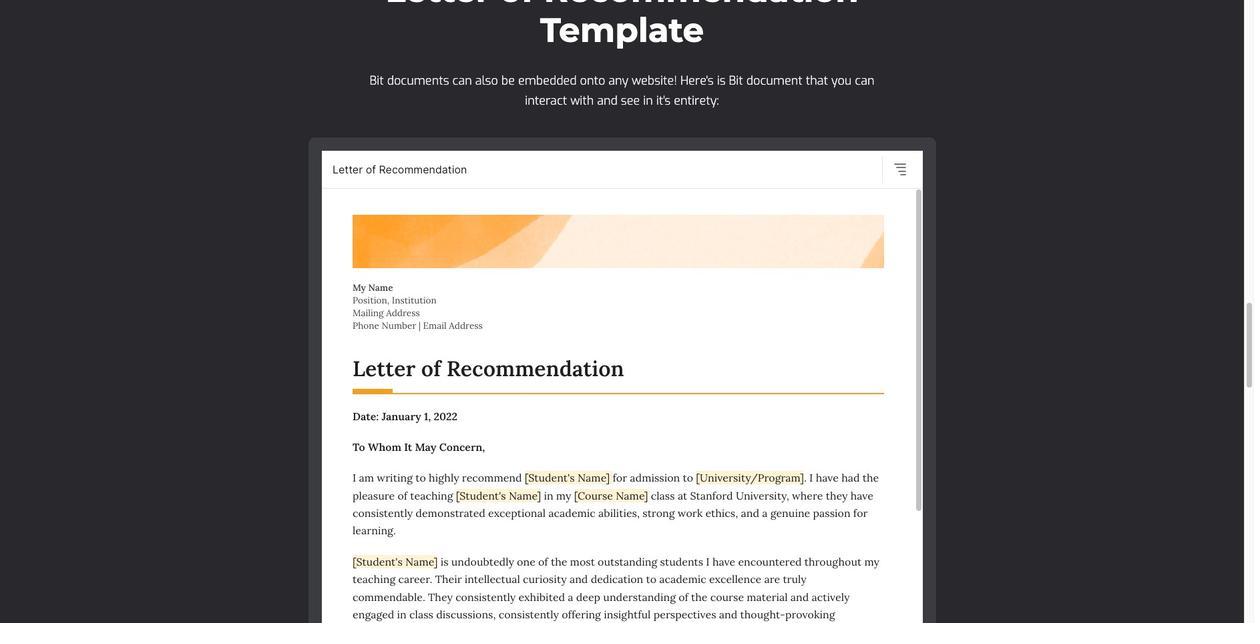 Task type: describe. For each thing, give the bounding box(es) containing it.
website!
[[632, 73, 677, 89]]

onto
[[580, 73, 605, 89]]

recommendation
[[544, 0, 859, 11]]

embedded
[[518, 73, 577, 89]]

is
[[717, 73, 726, 89]]

interact
[[525, 93, 567, 109]]

1 can from the left
[[452, 73, 472, 89]]

letter of recommendation template
[[386, 0, 859, 51]]

2 bit from the left
[[729, 73, 743, 89]]

any
[[609, 73, 629, 89]]

documents
[[387, 73, 449, 89]]

it's
[[656, 93, 671, 109]]

here's
[[680, 73, 714, 89]]

document
[[746, 73, 803, 89]]



Task type: vqa. For each thing, say whether or not it's contained in the screenshot.
and
yes



Task type: locate. For each thing, give the bounding box(es) containing it.
that
[[806, 73, 828, 89]]

2 can from the left
[[855, 73, 875, 89]]

0 horizontal spatial bit
[[370, 73, 384, 89]]

letter
[[386, 0, 490, 11]]

and
[[597, 93, 618, 109]]

1 horizontal spatial can
[[855, 73, 875, 89]]

bit documents can also be embedded onto any website! here's is bit document that you can interact with and see in it's entirety:
[[370, 73, 875, 109]]

see
[[621, 93, 640, 109]]

of
[[500, 0, 534, 11]]

can left also at the top left
[[452, 73, 472, 89]]

bit left 'documents' at the left of the page
[[370, 73, 384, 89]]

1 horizontal spatial bit
[[729, 73, 743, 89]]

with
[[570, 93, 594, 109]]

be
[[501, 73, 515, 89]]

can right the you
[[855, 73, 875, 89]]

template
[[540, 10, 704, 51]]

0 horizontal spatial can
[[452, 73, 472, 89]]

you
[[831, 73, 852, 89]]

can
[[452, 73, 472, 89], [855, 73, 875, 89]]

entirety:
[[674, 93, 719, 109]]

also
[[475, 73, 498, 89]]

1 bit from the left
[[370, 73, 384, 89]]

in
[[643, 93, 653, 109]]

bit
[[370, 73, 384, 89], [729, 73, 743, 89]]

bit right is
[[729, 73, 743, 89]]



